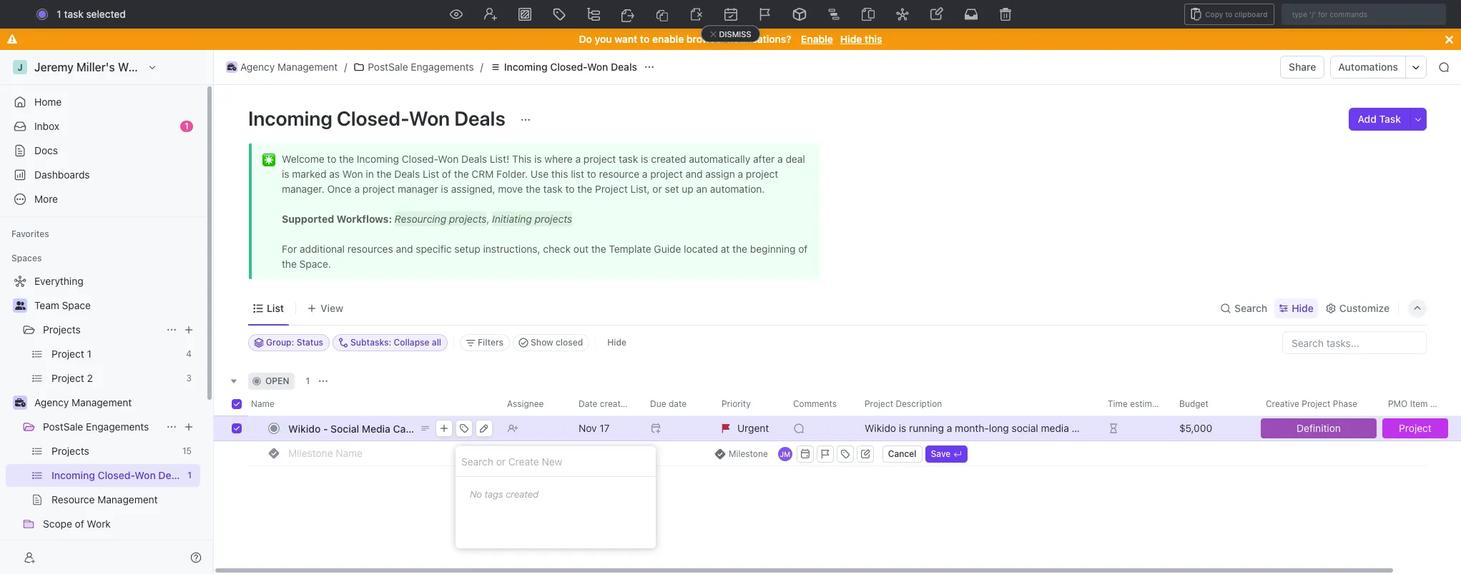 Task type: vqa. For each thing, say whether or not it's contained in the screenshot.
Deals to the left
yes



Task type: locate. For each thing, give the bounding box(es) containing it.
wikido - social media campaign
[[288, 423, 441, 435]]

1 horizontal spatial agency management
[[240, 61, 338, 73]]

cancel
[[888, 449, 917, 459]]

0 vertical spatial postsale engagements link
[[350, 59, 478, 76]]

tree containing team space
[[6, 270, 200, 575]]

Search or Create New text field
[[456, 447, 656, 478]]

team space
[[34, 300, 91, 312]]

hide button
[[1275, 299, 1318, 319]]

search...
[[719, 8, 760, 20]]

business time image
[[15, 399, 25, 408]]

postsale engagements
[[368, 61, 474, 73], [43, 421, 149, 433]]

0 horizontal spatial engagements
[[86, 421, 149, 433]]

0 vertical spatial 1
[[57, 8, 61, 20]]

favorites
[[11, 229, 49, 240]]

incoming closed-won deals link
[[486, 59, 641, 76]]

1 horizontal spatial agency
[[240, 61, 275, 73]]

management
[[278, 61, 338, 73], [72, 397, 132, 409]]

share
[[1289, 61, 1316, 73]]

1 vertical spatial agency
[[34, 397, 69, 409]]

open
[[265, 376, 289, 387]]

wikido
[[288, 423, 321, 435]]

1 vertical spatial postsale engagements link
[[43, 416, 160, 439]]

customize button
[[1321, 299, 1394, 319]]

0 horizontal spatial deals
[[454, 107, 505, 130]]

0 horizontal spatial management
[[72, 397, 132, 409]]

1 / from the left
[[344, 61, 347, 73]]

home
[[34, 96, 62, 108]]

dashboards
[[34, 169, 90, 181]]

hide inside dropdown button
[[1292, 302, 1314, 314]]

1 horizontal spatial management
[[278, 61, 338, 73]]

list
[[267, 302, 284, 314]]

1 vertical spatial won
[[409, 107, 450, 130]]

business time image
[[227, 64, 236, 71]]

deals
[[611, 61, 637, 73], [454, 107, 505, 130]]

cancel button
[[882, 446, 922, 463]]

1 vertical spatial 1
[[185, 121, 189, 132]]

0 horizontal spatial /
[[344, 61, 347, 73]]

automations button
[[1331, 56, 1405, 78]]

tree
[[6, 270, 200, 575]]

inbox
[[34, 120, 59, 132]]

0 horizontal spatial won
[[409, 107, 450, 130]]

agency right business time image
[[34, 397, 69, 409]]

agency management link inside 'tree'
[[34, 392, 197, 415]]

no tags created
[[470, 489, 539, 501]]

0 vertical spatial agency management link
[[222, 59, 341, 76]]

agency management right business time image
[[34, 397, 132, 409]]

engagements inside 'tree'
[[86, 421, 149, 433]]

/
[[344, 61, 347, 73], [480, 61, 483, 73]]

1 horizontal spatial postsale
[[368, 61, 408, 73]]

agency
[[240, 61, 275, 73], [34, 397, 69, 409]]

engagements
[[411, 61, 474, 73], [86, 421, 149, 433]]

0 horizontal spatial 1
[[57, 8, 61, 20]]

media
[[362, 423, 390, 435]]

agency right business time icon
[[240, 61, 275, 73]]

0 vertical spatial won
[[587, 61, 608, 73]]

automations
[[1338, 61, 1398, 73]]

task
[[1379, 113, 1401, 125]]

2 horizontal spatial hide
[[1292, 302, 1314, 314]]

1 vertical spatial postsale engagements
[[43, 421, 149, 433]]

0 horizontal spatial hide
[[607, 338, 627, 348]]

1 vertical spatial postsale
[[43, 421, 83, 433]]

0 vertical spatial incoming
[[504, 61, 548, 73]]

task
[[64, 8, 83, 20]]

0 horizontal spatial postsale
[[43, 421, 83, 433]]

0 horizontal spatial postsale engagements
[[43, 421, 149, 433]]

agency management link
[[222, 59, 341, 76], [34, 392, 197, 415]]

closed-
[[550, 61, 587, 73], [337, 107, 409, 130]]

1 horizontal spatial postsale engagements
[[368, 61, 474, 73]]

0 horizontal spatial agency management
[[34, 397, 132, 409]]

notifications?
[[727, 33, 791, 45]]

1 vertical spatial incoming
[[248, 107, 332, 130]]

1 horizontal spatial deals
[[611, 61, 637, 73]]

postsale engagements link
[[350, 59, 478, 76], [43, 416, 160, 439]]

0 vertical spatial postsale
[[368, 61, 408, 73]]

agency management inside 'tree'
[[34, 397, 132, 409]]

1 horizontal spatial closed-
[[550, 61, 587, 73]]

1 vertical spatial incoming closed-won deals
[[248, 107, 510, 130]]

2 horizontal spatial 1
[[306, 376, 310, 387]]

1 horizontal spatial 1
[[185, 121, 189, 132]]

1 vertical spatial agency management
[[34, 397, 132, 409]]

0 horizontal spatial closed-
[[337, 107, 409, 130]]

1 horizontal spatial incoming
[[504, 61, 548, 73]]

do you want to enable browser notifications? enable hide this
[[579, 33, 882, 45]]

created
[[506, 489, 539, 501]]

selected
[[86, 8, 126, 20]]

1 vertical spatial deals
[[454, 107, 505, 130]]

0 horizontal spatial agency
[[34, 397, 69, 409]]

home link
[[6, 91, 200, 114]]

sidebar navigation
[[0, 50, 214, 575]]

1 horizontal spatial engagements
[[411, 61, 474, 73]]

campaign
[[393, 423, 441, 435]]

to
[[640, 33, 650, 45]]

social
[[331, 423, 359, 435]]

postsale
[[368, 61, 408, 73], [43, 421, 83, 433]]

1 horizontal spatial won
[[587, 61, 608, 73]]

1 vertical spatial hide
[[1292, 302, 1314, 314]]

1
[[57, 8, 61, 20], [185, 121, 189, 132], [306, 376, 310, 387]]

2 vertical spatial hide
[[607, 338, 627, 348]]

new
[[1359, 8, 1380, 20]]

incoming
[[504, 61, 548, 73], [248, 107, 332, 130]]

agency management
[[240, 61, 338, 73], [34, 397, 132, 409]]

share button
[[1280, 56, 1325, 79]]

1 vertical spatial engagements
[[86, 421, 149, 433]]

0 vertical spatial closed-
[[550, 61, 587, 73]]

agency management right business time icon
[[240, 61, 338, 73]]

1 horizontal spatial hide
[[840, 33, 862, 45]]

won
[[587, 61, 608, 73], [409, 107, 450, 130]]

0 horizontal spatial postsale engagements link
[[43, 416, 160, 439]]

0 vertical spatial postsale engagements
[[368, 61, 474, 73]]

enable
[[801, 33, 833, 45]]

incoming closed-won deals
[[504, 61, 637, 73], [248, 107, 510, 130]]

save button
[[925, 446, 968, 463]]

upgrade
[[1285, 8, 1326, 20]]

1 horizontal spatial /
[[480, 61, 483, 73]]

type '/' for commands field
[[1281, 4, 1446, 25]]

0 vertical spatial management
[[278, 61, 338, 73]]

1 vertical spatial management
[[72, 397, 132, 409]]

0 horizontal spatial agency management link
[[34, 392, 197, 415]]

1 vertical spatial closed-
[[337, 107, 409, 130]]

1 vertical spatial agency management link
[[34, 392, 197, 415]]

hide
[[840, 33, 862, 45], [1292, 302, 1314, 314], [607, 338, 627, 348]]

add
[[1358, 113, 1377, 125]]

1 inside sidebar navigation
[[185, 121, 189, 132]]



Task type: describe. For each thing, give the bounding box(es) containing it.
team space link
[[34, 295, 197, 318]]

customize
[[1339, 302, 1390, 314]]

-
[[323, 423, 328, 435]]

do
[[579, 33, 592, 45]]

0 vertical spatial agency
[[240, 61, 275, 73]]

0 vertical spatial deals
[[611, 61, 637, 73]]

won inside incoming closed-won deals link
[[587, 61, 608, 73]]

search
[[1234, 302, 1267, 314]]

this
[[865, 33, 882, 45]]

docs link
[[6, 139, 200, 162]]

you
[[595, 33, 612, 45]]

1 task selected
[[57, 8, 126, 20]]

team
[[34, 300, 59, 312]]

projects
[[43, 324, 81, 336]]

postsale engagements inside 'tree'
[[43, 421, 149, 433]]

enable
[[652, 33, 684, 45]]

list link
[[264, 299, 284, 319]]

0 vertical spatial agency management
[[240, 61, 338, 73]]

wikido - social media campaign link
[[285, 419, 496, 439]]

dashboards link
[[6, 164, 200, 187]]

$5,000 button
[[1171, 416, 1257, 442]]

postsale inside 'tree'
[[43, 421, 83, 433]]

agency inside sidebar navigation
[[34, 397, 69, 409]]

upgrade link
[[1265, 4, 1334, 24]]

spaces
[[11, 253, 42, 264]]

1 horizontal spatial agency management link
[[222, 59, 341, 76]]

no
[[470, 489, 482, 501]]

Milestone Name text field
[[288, 442, 706, 465]]

$5,000
[[1179, 423, 1212, 435]]

dismiss
[[719, 29, 751, 39]]

Search tasks... text field
[[1283, 333, 1426, 354]]

add task button
[[1349, 108, 1410, 131]]

0 vertical spatial hide
[[840, 33, 862, 45]]

hide button
[[602, 335, 632, 352]]

management inside sidebar navigation
[[72, 397, 132, 409]]

2 vertical spatial 1
[[306, 376, 310, 387]]

user group image
[[15, 302, 25, 310]]

0 vertical spatial engagements
[[411, 61, 474, 73]]

space
[[62, 300, 91, 312]]

search button
[[1216, 299, 1272, 319]]

tree inside sidebar navigation
[[6, 270, 200, 575]]

favorites button
[[6, 226, 55, 243]]

closed- inside incoming closed-won deals link
[[550, 61, 587, 73]]

hide inside button
[[607, 338, 627, 348]]

want
[[614, 33, 637, 45]]

save
[[931, 449, 951, 459]]

add task
[[1358, 113, 1401, 125]]

0 horizontal spatial incoming
[[248, 107, 332, 130]]

tags
[[485, 489, 503, 501]]

⌘k
[[898, 8, 913, 20]]

0 vertical spatial incoming closed-won deals
[[504, 61, 637, 73]]

2 / from the left
[[480, 61, 483, 73]]

docs
[[34, 144, 58, 157]]

projects link
[[43, 319, 160, 342]]

new button
[[1339, 3, 1389, 26]]

browser
[[686, 33, 725, 45]]

1 horizontal spatial postsale engagements link
[[350, 59, 478, 76]]



